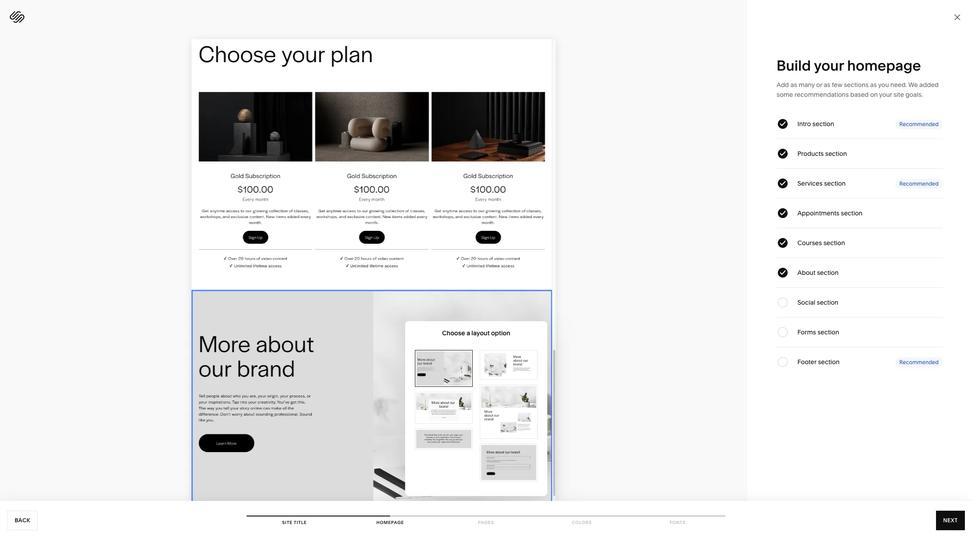 Task type: locate. For each thing, give the bounding box(es) containing it.
your down you
[[879, 91, 892, 99]]

3 recommended from the top
[[900, 359, 939, 366]]

section right 'footer'
[[818, 358, 840, 366]]

goals.
[[906, 91, 923, 99]]

section right 'services'
[[824, 180, 846, 188]]

or
[[817, 81, 823, 89]]

0 horizontal spatial as
[[791, 81, 797, 89]]

choose a layout option
[[442, 329, 510, 337]]

courses
[[798, 239, 822, 247]]

homepage
[[377, 520, 404, 525]]

2 recommended from the top
[[900, 180, 939, 187]]

2 horizontal spatial as
[[870, 81, 877, 89]]

your up few
[[814, 57, 844, 74]]

fonts
[[670, 520, 686, 525]]

option
[[491, 329, 510, 337]]

section for footer section
[[818, 358, 840, 366]]

on
[[870, 91, 878, 99]]

section for products section
[[826, 150, 847, 158]]

1 horizontal spatial your
[[879, 91, 892, 99]]

colors
[[572, 520, 592, 525]]

recommended
[[900, 121, 939, 127], [900, 180, 939, 187], [900, 359, 939, 366]]

a
[[467, 329, 470, 337]]

1 horizontal spatial as
[[824, 81, 831, 89]]

as up on
[[870, 81, 877, 89]]

your inside add as many or as few sections as you need. we added some recommendations based on your site goals.
[[879, 91, 892, 99]]

services
[[798, 180, 823, 188]]

as right add
[[791, 81, 797, 89]]

as right 'or'
[[824, 81, 831, 89]]

title
[[294, 520, 307, 525]]

section
[[813, 120, 834, 128], [826, 150, 847, 158], [824, 180, 846, 188], [841, 209, 863, 217], [824, 239, 845, 247], [817, 269, 839, 277], [817, 299, 839, 307], [818, 328, 839, 336], [818, 358, 840, 366]]

appointments section
[[798, 209, 863, 217]]

recommended for intro section
[[900, 121, 939, 127]]

services section
[[798, 180, 846, 188]]

pages
[[478, 520, 494, 525]]

1 vertical spatial your
[[879, 91, 892, 99]]

recommendations
[[795, 91, 849, 99]]

site
[[894, 91, 904, 99]]

section for appointments section
[[841, 209, 863, 217]]

layout
[[472, 329, 490, 337]]

section right the about
[[817, 269, 839, 277]]

about section with text and three images image
[[481, 386, 536, 438]]

recommended for services section
[[900, 180, 939, 187]]

3 as from the left
[[870, 81, 877, 89]]

section right intro
[[813, 120, 834, 128]]

section right the social
[[817, 299, 839, 307]]

section right the courses
[[824, 239, 845, 247]]

0 vertical spatial your
[[814, 57, 844, 74]]

1 vertical spatial recommended
[[900, 180, 939, 187]]

forms section
[[798, 328, 839, 336]]

choose
[[442, 329, 465, 337]]

section for services section
[[824, 180, 846, 188]]

0 vertical spatial recommended
[[900, 121, 939, 127]]

as
[[791, 81, 797, 89], [824, 81, 831, 89], [870, 81, 877, 89]]

social section
[[798, 299, 839, 307]]

section right products
[[826, 150, 847, 158]]

social
[[798, 299, 816, 307]]

based
[[851, 91, 869, 99]]

few
[[832, 81, 843, 89]]

section right appointments
[[841, 209, 863, 217]]

back button
[[7, 511, 38, 531]]

2 vertical spatial recommended
[[900, 359, 939, 366]]

intro
[[798, 120, 811, 128]]

your
[[814, 57, 844, 74], [879, 91, 892, 99]]

1 recommended from the top
[[900, 121, 939, 127]]

footer
[[798, 358, 817, 366]]

section right the forms
[[818, 328, 839, 336]]



Task type: describe. For each thing, give the bounding box(es) containing it.
about section with text and button image
[[416, 352, 472, 386]]

about section with text image
[[416, 430, 472, 448]]

site
[[282, 520, 293, 525]]

1 as from the left
[[791, 81, 797, 89]]

about section
[[798, 269, 839, 277]]

some
[[777, 91, 793, 99]]

need.
[[891, 81, 907, 89]]

courses section
[[798, 239, 845, 247]]

products section
[[798, 150, 847, 158]]

footer section
[[798, 358, 840, 366]]

sections
[[844, 81, 869, 89]]

section for about section
[[817, 269, 839, 277]]

we
[[909, 81, 918, 89]]

about section with text and two images image
[[481, 352, 536, 379]]

homepage
[[847, 57, 921, 74]]

section for courses section
[[824, 239, 845, 247]]

back
[[15, 517, 30, 524]]

about section with text and learn more link image
[[416, 393, 472, 423]]

0 horizontal spatial your
[[814, 57, 844, 74]]

build your homepage
[[777, 57, 921, 74]]

section for intro section
[[813, 120, 834, 128]]

add as many or as few sections as you need. we added some recommendations based on your site goals.
[[777, 81, 939, 99]]

next
[[943, 517, 958, 524]]

add
[[777, 81, 789, 89]]

section for social section
[[817, 299, 839, 307]]

appointments
[[798, 209, 840, 217]]

next button
[[936, 511, 965, 531]]

2 as from the left
[[824, 81, 831, 89]]

added
[[920, 81, 939, 89]]

intro section
[[798, 120, 834, 128]]

you
[[878, 81, 889, 89]]

forms
[[798, 328, 816, 336]]

many
[[799, 81, 815, 89]]

about
[[798, 269, 816, 277]]

about section with overview and button image
[[481, 445, 536, 480]]

products
[[798, 150, 824, 158]]

build
[[777, 57, 811, 74]]

site title
[[282, 520, 307, 525]]

section for forms section
[[818, 328, 839, 336]]

recommended for footer section
[[900, 359, 939, 366]]



Task type: vqa. For each thing, say whether or not it's contained in the screenshot.
Footer
yes



